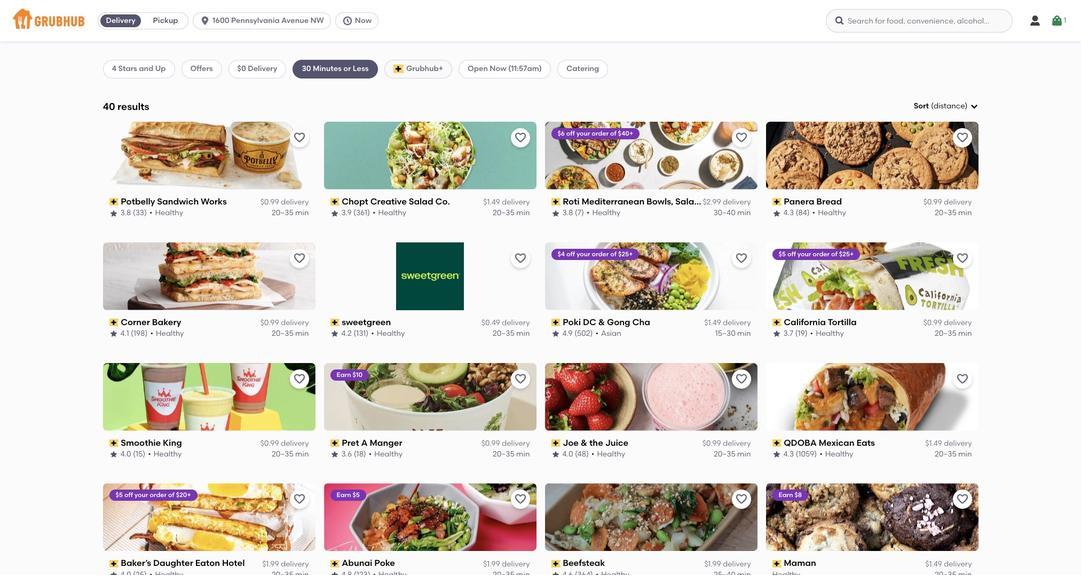 Task type: locate. For each thing, give the bounding box(es) containing it.
• right (19)
[[810, 329, 813, 338]]

1 horizontal spatial $1.99 delivery
[[483, 560, 530, 569]]

off down "4.3 (84)"
[[788, 250, 796, 258]]

star icon image for abunai poke
[[330, 571, 339, 575]]

$10
[[353, 371, 363, 378]]

• healthy down manger
[[369, 450, 403, 459]]

2 $1.99 delivery from the left
[[483, 560, 530, 569]]

2 horizontal spatial $1.99
[[705, 560, 721, 569]]

&
[[706, 196, 713, 207], [599, 317, 605, 327], [581, 438, 588, 448]]

30–40 min
[[714, 208, 751, 218]]

$25+
[[618, 250, 633, 258], [839, 250, 854, 258]]

• healthy down bakery
[[150, 329, 184, 338]]

subscription pass image left panera
[[772, 198, 782, 206]]

4.1
[[120, 329, 129, 338]]

sweetgreen logo image
[[396, 242, 464, 310]]

4.2 (131)
[[342, 329, 369, 338]]

healthy
[[113, 27, 137, 34], [155, 208, 183, 218], [378, 208, 406, 218], [592, 208, 621, 218], [818, 208, 846, 218], [156, 329, 184, 338], [377, 329, 405, 338], [816, 329, 844, 338], [154, 450, 182, 459], [375, 450, 403, 459], [597, 450, 625, 459], [825, 450, 854, 459]]

healthy down mexican
[[825, 450, 854, 459]]

None field
[[914, 101, 979, 112]]

• right (18)
[[369, 450, 372, 459]]

of left $40+
[[610, 130, 617, 137]]

your for poki
[[577, 250, 590, 258]]

delivery right the $0
[[248, 64, 277, 73]]

joe & the juice
[[563, 438, 629, 448]]

min for corner bakery
[[295, 329, 309, 338]]

star icon image for beefsteak
[[551, 571, 560, 575]]

healthy for qdoba mexican eats
[[825, 450, 854, 459]]

0 horizontal spatial 4.0
[[120, 450, 131, 459]]

• right (48) in the bottom right of the page
[[592, 450, 595, 459]]

3 $1.99 from the left
[[705, 560, 721, 569]]

svg image inside now button
[[342, 15, 353, 26]]

3.8 for roti mediterranean bowls, salads & pitas
[[563, 208, 573, 218]]

save this restaurant image for beefsteak
[[735, 493, 748, 506]]

a
[[361, 438, 368, 448]]

subscription pass image left "poki"
[[551, 319, 561, 326]]

delivery
[[281, 198, 309, 207], [502, 198, 530, 207], [723, 198, 751, 207], [944, 198, 972, 207], [281, 318, 309, 327], [502, 318, 530, 327], [723, 318, 751, 327], [944, 318, 972, 327], [281, 439, 309, 448], [502, 439, 530, 448], [723, 439, 751, 448], [944, 439, 972, 448], [281, 560, 309, 569], [502, 560, 530, 569], [723, 560, 751, 569], [944, 560, 972, 569]]

svg image right "nw"
[[342, 15, 353, 26]]

off right $4
[[567, 250, 575, 258]]

1 horizontal spatial svg image
[[1029, 14, 1042, 27]]

1 4.3 from the top
[[784, 208, 794, 218]]

earn
[[337, 371, 351, 378], [337, 492, 351, 499], [779, 492, 793, 499]]

$0.49 delivery
[[482, 318, 530, 327]]

subscription pass image left abunai
[[330, 560, 340, 568]]

• for potbelly sandwich works
[[149, 208, 152, 218]]

off right $6
[[567, 130, 575, 137]]

0 vertical spatial salads
[[525, 27, 546, 34]]

2 horizontal spatial svg image
[[1051, 14, 1064, 27]]

sweetgreen
[[342, 317, 391, 327]]

20–35 min for pret a manger
[[493, 450, 530, 459]]

(18)
[[354, 450, 366, 459]]

• right "(131)"
[[371, 329, 374, 338]]

fast
[[161, 27, 174, 34]]

4.3 down qdoba
[[784, 450, 794, 459]]

2 svg image from the left
[[342, 15, 353, 26]]

delivery for joe & the juice
[[723, 439, 751, 448]]

2 horizontal spatial &
[[706, 196, 713, 207]]

healthy down chopt creative salad co.
[[378, 208, 406, 218]]

4.0 for joe & the juice
[[563, 450, 573, 459]]

$1.49 delivery for &
[[705, 318, 751, 327]]

1 horizontal spatial 3.8
[[563, 208, 573, 218]]

20–35 for qdoba mexican eats
[[935, 450, 957, 459]]

earn down 3.6
[[337, 492, 351, 499]]

4.3
[[784, 208, 794, 218], [784, 450, 794, 459]]

$1.99
[[262, 560, 279, 569], [483, 560, 500, 569], [705, 560, 721, 569]]

1 $1.99 from the left
[[262, 560, 279, 569]]

your down (84)
[[798, 250, 811, 258]]

0 horizontal spatial delivery
[[106, 16, 136, 25]]

delivery for beefsteak
[[723, 560, 751, 569]]

• for smoothie king
[[148, 450, 151, 459]]

fast food
[[161, 27, 192, 34]]

$0.99 delivery for smoothie king
[[260, 439, 309, 448]]

svg image inside 1600 pennsylvania avenue nw button
[[200, 15, 210, 26]]

& left pitas
[[706, 196, 713, 207]]

off down 4.0 (15)
[[124, 492, 133, 499]]

subscription pass image left pret
[[330, 439, 340, 447]]

of down bread
[[832, 250, 838, 258]]

• healthy for smoothie king
[[148, 450, 182, 459]]

4.3 left (84)
[[784, 208, 794, 218]]

$5 for baker's daughter eaton hotel
[[116, 492, 123, 499]]

$0.99 delivery for california tortilla
[[924, 318, 972, 327]]

2 4.3 from the top
[[784, 450, 794, 459]]

4 stars and up
[[112, 64, 166, 73]]

$5 off your order of $20+
[[116, 492, 191, 499]]

delivery for corner bakery
[[281, 318, 309, 327]]

$0.99 for panera bread
[[924, 198, 942, 207]]

$2.99
[[703, 198, 721, 207]]

healthy down manger
[[375, 450, 403, 459]]

• healthy down mexican
[[820, 450, 854, 459]]

$5 down 4.0 (15)
[[116, 492, 123, 499]]

your right $6
[[577, 130, 590, 137]]

0 horizontal spatial 3.8
[[120, 208, 131, 218]]

$0.99 for corner bakery
[[260, 318, 279, 327]]

svg image left 1600
[[200, 15, 210, 26]]

0 horizontal spatial mediterranean
[[582, 196, 645, 207]]

king
[[163, 438, 182, 448]]

tacos
[[424, 27, 442, 34]]

california tortilla logo image
[[766, 242, 979, 310]]

smoothie
[[121, 438, 161, 448]]

2 vertical spatial &
[[581, 438, 588, 448]]

& right dc
[[599, 317, 605, 327]]

4.9
[[563, 329, 573, 338]]

subscription pass image left maman
[[772, 560, 782, 568]]

1 $1.99 delivery from the left
[[262, 560, 309, 569]]

tortilla
[[828, 317, 857, 327]]

grubhub plus flag logo image
[[393, 65, 404, 73]]

• healthy down king
[[148, 450, 182, 459]]

of
[[610, 130, 617, 137], [611, 250, 617, 258], [832, 250, 838, 258], [168, 492, 175, 499]]

poke
[[375, 558, 395, 568]]

star icon image for qdoba mexican eats
[[772, 450, 781, 459]]

healthy down bread
[[818, 208, 846, 218]]

4.3 (1059)
[[784, 450, 817, 459]]

order
[[592, 130, 609, 137], [592, 250, 609, 258], [813, 250, 830, 258], [150, 492, 167, 499]]

0 horizontal spatial svg image
[[200, 15, 210, 26]]

0 horizontal spatial $25+
[[618, 250, 633, 258]]

star icon image for joe & the juice
[[551, 450, 560, 459]]

• healthy down california tortilla
[[810, 329, 844, 338]]

1600
[[213, 16, 229, 25]]

min for panera bread
[[959, 208, 972, 218]]

20–35 for chopt creative salad co.
[[493, 208, 515, 218]]

2 3.8 from the left
[[563, 208, 573, 218]]

2 horizontal spatial $1.99 delivery
[[705, 560, 751, 569]]

$1.49
[[483, 198, 500, 207], [705, 318, 721, 327], [926, 439, 942, 448], [926, 560, 942, 569]]

star icon image for smoothie king
[[109, 450, 118, 459]]

1 horizontal spatial mediterranean
[[922, 27, 969, 34]]

your down (15)
[[134, 492, 148, 499]]

chopt creative salad co. logo image
[[324, 122, 536, 189]]

1 horizontal spatial $1.99
[[483, 560, 500, 569]]

mediterranean up (7)
[[582, 196, 645, 207]]

2 horizontal spatial svg image
[[835, 15, 845, 26]]

• healthy down "potbelly sandwich works"
[[149, 208, 183, 218]]

subscription pass image left corner
[[109, 319, 119, 326]]

20–35 min for corner bakery
[[272, 329, 309, 338]]

earn $5
[[337, 492, 360, 499]]

pizza
[[322, 27, 338, 34]]

0 horizontal spatial svg image
[[970, 102, 979, 111]]

3.8 left (33)
[[120, 208, 131, 218]]

1 vertical spatial &
[[599, 317, 605, 327]]

• for poki dc & gong cha
[[596, 329, 599, 338]]

$0.99 for smoothie king
[[260, 439, 279, 448]]

earn left $8
[[779, 492, 793, 499]]

$4
[[558, 250, 565, 258]]

• right (502)
[[596, 329, 599, 338]]

4.0
[[120, 450, 131, 459], [563, 450, 573, 459]]

chopt creative salad co.
[[342, 196, 450, 207]]

$1.49 delivery for salad
[[483, 198, 530, 207]]

0 vertical spatial &
[[706, 196, 713, 207]]

• healthy for california tortilla
[[810, 329, 844, 338]]

0 vertical spatial and
[[387, 27, 399, 34]]

poki dc & gong cha logo image
[[545, 242, 758, 310]]

4.0 down joe
[[563, 450, 573, 459]]

delivery inside button
[[106, 16, 136, 25]]

sushi
[[681, 27, 697, 34]]

svg image for 1600 pennsylvania avenue nw
[[200, 15, 210, 26]]

• healthy down sweetgreen
[[371, 329, 405, 338]]

30 minutes or less
[[302, 64, 369, 73]]

)
[[965, 101, 968, 111]]

roti mediterranean bowls, salads & pitas logo image
[[545, 122, 758, 189]]

abunai poke logo image
[[324, 484, 536, 551]]

now right open
[[490, 64, 507, 73]]

order left $20+
[[150, 492, 167, 499]]

earn left $10
[[337, 371, 351, 378]]

$1.99 delivery
[[262, 560, 309, 569], [483, 560, 530, 569], [705, 560, 751, 569]]

subscription pass image left the baker's
[[109, 560, 119, 568]]

• right (15)
[[148, 450, 151, 459]]

order down bread
[[813, 250, 830, 258]]

baker's daughter eaton hotel logo image
[[103, 484, 315, 551]]

corner bakery logo image
[[103, 242, 315, 310]]

healthy down healthy image
[[113, 27, 137, 34]]

off for roti mediterranean bowls, salads & pitas
[[567, 130, 575, 137]]

subscription pass image for roti mediterranean bowls, salads & pitas
[[551, 198, 561, 206]]

• down the qdoba mexican eats
[[820, 450, 823, 459]]

chinese
[[266, 27, 292, 34]]

and left up
[[139, 64, 153, 73]]

(502)
[[575, 329, 593, 338]]

subscription pass image
[[109, 198, 119, 206], [330, 198, 340, 206], [551, 198, 561, 206], [109, 319, 119, 326], [330, 319, 340, 326], [551, 319, 561, 326], [109, 439, 119, 447], [330, 439, 340, 447]]

min
[[295, 208, 309, 218], [516, 208, 530, 218], [738, 208, 751, 218], [959, 208, 972, 218], [295, 329, 309, 338], [516, 329, 530, 338], [738, 329, 751, 338], [959, 329, 972, 338], [295, 450, 309, 459], [516, 450, 530, 459], [738, 450, 751, 459], [959, 450, 972, 459]]

subscription pass image
[[772, 198, 782, 206], [772, 319, 782, 326], [551, 439, 561, 447], [772, 439, 782, 447], [109, 560, 119, 568], [330, 560, 340, 568], [551, 560, 561, 568], [772, 560, 782, 568]]

• right (361)
[[373, 208, 376, 218]]

1 horizontal spatial svg image
[[342, 15, 353, 26]]

healthy down california tortilla
[[816, 329, 844, 338]]

of for mediterranean
[[610, 130, 617, 137]]

healthy right (7)
[[592, 208, 621, 218]]

subscription pass image left roti
[[551, 198, 561, 206]]

1 vertical spatial salads
[[676, 196, 704, 207]]

0 vertical spatial mediterranean
[[922, 27, 969, 34]]

of right $4
[[611, 250, 617, 258]]

20–35 min
[[272, 208, 309, 218], [493, 208, 530, 218], [935, 208, 972, 218], [272, 329, 309, 338], [493, 329, 530, 338], [935, 329, 972, 338], [272, 450, 309, 459], [493, 450, 530, 459], [714, 450, 751, 459], [935, 450, 972, 459]]

your right $4
[[577, 250, 590, 258]]

$5 off your order of $25+
[[779, 250, 854, 258]]

earn $10
[[337, 371, 363, 378]]

cha
[[633, 317, 650, 327]]

$6 off your order of $40+
[[558, 130, 633, 137]]

1 horizontal spatial now
[[490, 64, 507, 73]]

• healthy for qdoba mexican eats
[[820, 450, 854, 459]]

delivery for sweetgreen
[[502, 318, 530, 327]]

• healthy for potbelly sandwich works
[[149, 208, 183, 218]]

svg image up dessert
[[835, 15, 845, 26]]

20–35 min for panera bread
[[935, 208, 972, 218]]

1 horizontal spatial 4.0
[[563, 450, 573, 459]]

star icon image for panera bread
[[772, 209, 781, 218]]

mediterranean
[[922, 27, 969, 34], [582, 196, 645, 207]]

1 horizontal spatial $5
[[353, 492, 360, 499]]

and up tea
[[387, 27, 399, 34]]

svg image
[[1029, 14, 1042, 27], [1051, 14, 1064, 27], [970, 102, 979, 111]]

subscription pass image left potbelly
[[109, 198, 119, 206]]

joe & the juice  logo image
[[545, 363, 758, 431]]

• healthy down bread
[[813, 208, 846, 218]]

0 horizontal spatial now
[[355, 16, 372, 25]]

salads up "(11:57am)"
[[525, 27, 546, 34]]

• healthy right (7)
[[587, 208, 621, 218]]

• down "corner bakery"
[[150, 329, 153, 338]]

$5 down "3.6 (18)"
[[353, 492, 360, 499]]

Search for food, convenience, alcohol... search field
[[826, 9, 1013, 33]]

• right (84)
[[813, 208, 816, 218]]

3 $1.99 delivery from the left
[[705, 560, 751, 569]]

subscription pass image for qdoba
[[772, 439, 782, 447]]

corner
[[121, 317, 150, 327]]

$0.99
[[260, 198, 279, 207], [924, 198, 942, 207], [260, 318, 279, 327], [924, 318, 942, 327], [260, 439, 279, 448], [482, 439, 500, 448], [703, 439, 721, 448]]

0 horizontal spatial $1.99
[[262, 560, 279, 569]]

0 horizontal spatial $5
[[116, 492, 123, 499]]

20–35 min for smoothie king
[[272, 450, 309, 459]]

• healthy down creative
[[373, 208, 406, 218]]

panera
[[784, 196, 815, 207]]

pitas
[[715, 196, 736, 207]]

$1.49 for salad
[[483, 198, 500, 207]]

catering
[[567, 64, 599, 73]]

$0.99 delivery for joe & the juice
[[703, 439, 751, 448]]

3.8 left (7)
[[563, 208, 573, 218]]

subscription pass image left qdoba
[[772, 439, 782, 447]]

20–35 min for potbelly sandwich works
[[272, 208, 309, 218]]

order left $40+
[[592, 130, 609, 137]]

1 vertical spatial mediterranean
[[582, 196, 645, 207]]

subscription pass image left beefsteak
[[551, 560, 561, 568]]

delivery left pickup
[[106, 16, 136, 25]]

40
[[103, 100, 115, 112]]

1 3.8 from the left
[[120, 208, 131, 218]]

subscription pass image left joe
[[551, 439, 561, 447]]

mediterranean down mediterranean image
[[922, 27, 969, 34]]

2 4.0 from the left
[[563, 450, 573, 459]]

0 horizontal spatial salads
[[525, 27, 546, 34]]

0 vertical spatial 4.3
[[784, 208, 794, 218]]

min for chopt creative salad co.
[[516, 208, 530, 218]]

1 horizontal spatial $25+
[[839, 250, 854, 258]]

subscription pass image for joe
[[551, 439, 561, 447]]

• for pret a manger
[[369, 450, 372, 459]]

breakfast
[[623, 27, 653, 34]]

2 $1.99 from the left
[[483, 560, 500, 569]]

0 vertical spatial delivery
[[106, 16, 136, 25]]

svg image for now
[[342, 15, 353, 26]]

order right $4
[[592, 250, 609, 258]]

of left $20+
[[168, 492, 175, 499]]

20–35 for sweetgreen
[[493, 329, 515, 338]]

2 $25+ from the left
[[839, 250, 854, 258]]

subscription pass image left 'chopt'
[[330, 198, 340, 206]]

nw
[[310, 16, 324, 25]]

healthy down "potbelly sandwich works"
[[155, 208, 183, 218]]

delivery for panera bread
[[944, 198, 972, 207]]

1 vertical spatial now
[[490, 64, 507, 73]]

1 $25+ from the left
[[618, 250, 633, 258]]

healthy for pret a manger
[[375, 450, 403, 459]]

4.0 left (15)
[[120, 450, 131, 459]]

subscription pass image left sweetgreen
[[330, 319, 340, 326]]

1 vertical spatial 4.3
[[784, 450, 794, 459]]

dessert image
[[824, 0, 862, 20]]

subscription pass image left smoothie
[[109, 439, 119, 447]]

beefsteak
[[563, 558, 605, 568]]

now up coffee
[[355, 16, 372, 25]]

works
[[201, 196, 227, 207]]

1 vertical spatial delivery
[[248, 64, 277, 73]]

subscription pass image for poki dc & gong cha
[[551, 319, 561, 326]]

1 4.0 from the left
[[120, 450, 131, 459]]

poki
[[563, 317, 581, 327]]

$5 down "4.3 (84)"
[[779, 250, 786, 258]]

1 horizontal spatial and
[[387, 27, 399, 34]]

healthy down sweetgreen
[[377, 329, 405, 338]]

4.0 (48)
[[563, 450, 589, 459]]

• for california tortilla
[[810, 329, 813, 338]]

healthy down bakery
[[156, 329, 184, 338]]

& up (48) in the bottom right of the page
[[581, 438, 588, 448]]

1600 pennsylvania avenue nw
[[213, 16, 324, 25]]

star icon image
[[109, 209, 118, 218], [330, 209, 339, 218], [551, 209, 560, 218], [772, 209, 781, 218], [109, 330, 118, 338], [330, 330, 339, 338], [551, 330, 560, 338], [772, 330, 781, 338], [109, 450, 118, 459], [330, 450, 339, 459], [551, 450, 560, 459], [772, 450, 781, 459], [109, 571, 118, 575], [330, 571, 339, 575], [551, 571, 560, 575]]

abunai poke
[[342, 558, 395, 568]]

svg image inside field
[[970, 102, 979, 111]]

coffee
[[364, 27, 385, 34]]

healthy down juice
[[597, 450, 625, 459]]

subscription pass image left the california
[[772, 319, 782, 326]]

$1.99 for poke
[[483, 560, 500, 569]]

delivery
[[106, 16, 136, 25], [248, 64, 277, 73]]

0 vertical spatial now
[[355, 16, 372, 25]]

healthy down king
[[154, 450, 182, 459]]

20–35 for smoothie king
[[272, 450, 294, 459]]

4.9 (502)
[[563, 329, 593, 338]]

hotel
[[222, 558, 245, 568]]

healthy for panera bread
[[818, 208, 846, 218]]

order for mediterranean
[[592, 130, 609, 137]]

• healthy down juice
[[592, 450, 625, 459]]

qdoba mexican eats
[[784, 438, 875, 448]]

4.3 for qdoba mexican eats
[[784, 450, 794, 459]]

20–35 for pret a manger
[[493, 450, 515, 459]]

save this restaurant image
[[293, 131, 306, 144], [735, 131, 748, 144], [293, 252, 306, 265], [735, 252, 748, 265], [293, 373, 306, 385], [735, 373, 748, 385], [956, 373, 969, 385], [293, 493, 306, 506], [735, 493, 748, 506]]

pizza image
[[312, 0, 349, 20]]

min for roti mediterranean bowls, salads & pitas
[[738, 208, 751, 218]]

joe
[[563, 438, 579, 448]]

coffee and tea image
[[363, 0, 400, 20]]

manger
[[370, 438, 402, 448]]

subscription pass image for corner bakery
[[109, 319, 119, 326]]

potbelly sandwich works logo image
[[103, 122, 315, 189]]

2 horizontal spatial $5
[[779, 250, 786, 258]]

salads
[[525, 27, 546, 34], [676, 196, 704, 207]]

salads right bowls,
[[676, 196, 704, 207]]

order for tortilla
[[813, 250, 830, 258]]

$1.99 for daughter
[[262, 560, 279, 569]]

• right (7)
[[587, 208, 590, 218]]

• right (33)
[[149, 208, 152, 218]]

0 horizontal spatial and
[[139, 64, 153, 73]]

svg image
[[200, 15, 210, 26], [342, 15, 353, 26], [835, 15, 845, 26]]

0 horizontal spatial $1.99 delivery
[[262, 560, 309, 569]]

save this restaurant image
[[514, 131, 527, 144], [956, 131, 969, 144], [514, 252, 527, 265], [956, 252, 969, 265], [514, 373, 527, 385], [514, 493, 527, 506], [956, 493, 969, 506]]

1 svg image from the left
[[200, 15, 210, 26]]

star icon image for corner bakery
[[109, 330, 118, 338]]



Task type: describe. For each thing, give the bounding box(es) containing it.
$1.99 delivery for daughter
[[262, 560, 309, 569]]

1600 pennsylvania avenue nw button
[[193, 12, 335, 29]]

now button
[[335, 12, 383, 29]]

• for panera bread
[[813, 208, 816, 218]]

min for poki dc & gong cha
[[738, 329, 751, 338]]

qdoba mexican eats logo image
[[766, 363, 979, 431]]

sandwich
[[157, 196, 199, 207]]

min for qdoba mexican eats
[[959, 450, 972, 459]]

main navigation navigation
[[0, 0, 1081, 42]]

$0.99 delivery for potbelly sandwich works
[[260, 198, 309, 207]]

3.6 (18)
[[342, 450, 366, 459]]

3.8 for potbelly sandwich works
[[120, 208, 131, 218]]

1
[[1064, 16, 1067, 25]]

healthy for potbelly sandwich works
[[155, 208, 183, 218]]

none field containing sort
[[914, 101, 979, 112]]

40 results
[[103, 100, 149, 112]]

• for roti mediterranean bowls, salads & pitas
[[587, 208, 590, 218]]

4.3 (84)
[[784, 208, 810, 218]]

3.6
[[342, 450, 352, 459]]

3.9
[[342, 208, 352, 218]]

california
[[784, 317, 826, 327]]

min for smoothie king
[[295, 450, 309, 459]]

tea
[[376, 36, 387, 43]]

delivery for maman
[[944, 560, 972, 569]]

the
[[590, 438, 603, 448]]

• healthy for corner bakery
[[150, 329, 184, 338]]

3.8 (7)
[[563, 208, 584, 218]]

dc
[[583, 317, 597, 327]]

open
[[468, 64, 488, 73]]

(84)
[[796, 208, 810, 218]]

pickup button
[[143, 12, 188, 29]]

eaton
[[195, 558, 220, 568]]

or
[[344, 64, 351, 73]]

bakery
[[152, 317, 181, 327]]

pret a manger logo image
[[324, 363, 536, 431]]

open now (11:57am)
[[468, 64, 542, 73]]

3.8 (33)
[[120, 208, 147, 218]]

poki dc & gong cha
[[563, 317, 650, 327]]

$1.49 delivery for eats
[[926, 439, 972, 448]]

asian
[[601, 329, 622, 338]]

smoothie king
[[121, 438, 182, 448]]

bowls image
[[876, 0, 913, 20]]

bagels
[[781, 27, 802, 34]]

of for tortilla
[[832, 250, 838, 258]]

1 horizontal spatial salads
[[676, 196, 704, 207]]

15–30
[[715, 329, 736, 338]]

3.9 (361)
[[342, 208, 370, 218]]

juice
[[605, 438, 629, 448]]

star icon image for pret a manger
[[330, 450, 339, 459]]

4.0 for smoothie king
[[120, 450, 131, 459]]

minutes
[[313, 64, 342, 73]]

healthy for corner bakery
[[156, 329, 184, 338]]

food
[[176, 27, 192, 34]]

svg image inside 1 button
[[1051, 14, 1064, 27]]

star icon image for california tortilla
[[772, 330, 781, 338]]

20–35 for joe & the juice
[[714, 450, 736, 459]]

star icon image for roti mediterranean bowls, salads & pitas
[[551, 209, 560, 218]]

up
[[155, 64, 166, 73]]

chopt
[[342, 196, 368, 207]]

$1.49 for eats
[[926, 439, 942, 448]]

(48)
[[575, 450, 589, 459]]

creative
[[370, 196, 407, 207]]

pennsylvania
[[231, 16, 280, 25]]

star icon image for poki dc & gong cha
[[551, 330, 560, 338]]

off for baker's daughter eaton hotel
[[124, 492, 133, 499]]

save this restaurant image for potbelly sandwich works
[[293, 131, 306, 144]]

coffee and tea
[[364, 27, 399, 43]]

4.1 (198)
[[120, 329, 148, 338]]

$1.49 for &
[[705, 318, 721, 327]]

• healthy for panera bread
[[813, 208, 846, 218]]

subscription pass image for panera
[[772, 198, 782, 206]]

(11:57am)
[[508, 64, 542, 73]]

order for daughter
[[150, 492, 167, 499]]

panera bread logo image
[[766, 122, 979, 189]]

20–35 min for chopt creative salad co.
[[493, 208, 530, 218]]

$25+ for california tortilla
[[839, 250, 854, 258]]

(198)
[[131, 329, 148, 338]]

1 vertical spatial and
[[139, 64, 153, 73]]

earn for pret
[[337, 371, 351, 378]]

california tortilla
[[784, 317, 857, 327]]

min for pret a manger
[[516, 450, 530, 459]]

(1059)
[[796, 450, 817, 459]]

20–35 min for joe & the juice
[[714, 450, 751, 459]]

1 horizontal spatial delivery
[[248, 64, 277, 73]]

• healthy for roti mediterranean bowls, salads & pitas
[[587, 208, 621, 218]]

3.7 (19)
[[784, 329, 808, 338]]

15–30 min
[[715, 329, 751, 338]]

potbelly
[[121, 196, 155, 207]]

$1.99 delivery for poke
[[483, 560, 530, 569]]

potbelly sandwich works
[[121, 196, 227, 207]]

(7)
[[575, 208, 584, 218]]

offers
[[190, 64, 213, 73]]

delivery for california tortilla
[[944, 318, 972, 327]]

panera bread
[[784, 196, 842, 207]]

4.0 (15)
[[120, 450, 145, 459]]

(361)
[[354, 208, 370, 218]]

beefsteak logo image
[[545, 484, 758, 551]]

eats
[[857, 438, 875, 448]]

chicken
[[574, 27, 599, 34]]

healthy image
[[107, 0, 144, 20]]

$0.99 for california tortilla
[[924, 318, 942, 327]]

american
[[469, 27, 499, 34]]

• for qdoba mexican eats
[[820, 450, 823, 459]]

$0.99 for potbelly sandwich works
[[260, 198, 279, 207]]

$0
[[237, 64, 246, 73]]

20–35 for corner bakery
[[272, 329, 294, 338]]

min for joe & the juice
[[738, 450, 751, 459]]

baker's
[[121, 558, 151, 568]]

20–35 for california tortilla
[[935, 329, 957, 338]]

4.3 for panera bread
[[784, 208, 794, 218]]

star icon image for chopt creative salad co.
[[330, 209, 339, 218]]

roti mediterranean bowls, salads & pitas
[[563, 196, 736, 207]]

delivery for potbelly sandwich works
[[281, 198, 309, 207]]

pret
[[342, 438, 359, 448]]

now inside now button
[[355, 16, 372, 25]]

your for california
[[798, 250, 811, 258]]

off for california tortilla
[[788, 250, 796, 258]]

hamburgers image
[[209, 0, 246, 20]]

$0.99 for joe & the juice
[[703, 439, 721, 448]]

bowls,
[[647, 196, 674, 207]]

$0.99 delivery for corner bakery
[[260, 318, 309, 327]]

delivery for smoothie king
[[281, 439, 309, 448]]

(131)
[[354, 329, 369, 338]]

• healthy for sweetgreen
[[371, 329, 405, 338]]

20–35 min for qdoba mexican eats
[[935, 450, 972, 459]]

star icon image for potbelly sandwich works
[[109, 209, 118, 218]]

1 horizontal spatial &
[[599, 317, 605, 327]]

pret a manger
[[342, 438, 402, 448]]

min for california tortilla
[[959, 329, 972, 338]]

star icon image for baker's daughter eaton hotel
[[109, 571, 118, 575]]

healthy for roti mediterranean bowls, salads & pitas
[[592, 208, 621, 218]]

smoothie king logo image
[[103, 363, 315, 431]]

$4 off your order of $25+
[[558, 250, 633, 258]]

avenue
[[281, 16, 309, 25]]

stars
[[118, 64, 137, 73]]

delivery button
[[98, 12, 143, 29]]

3.7
[[784, 329, 794, 338]]

• healthy for chopt creative salad co.
[[373, 208, 406, 218]]

30
[[302, 64, 311, 73]]

save this restaurant image for smoothie king
[[293, 373, 306, 385]]

mediterranean image
[[927, 0, 964, 20]]

hamburgers
[[208, 27, 247, 34]]

save this restaurant image for corner bakery
[[293, 252, 306, 265]]

fast food image
[[158, 0, 195, 20]]

baker's daughter eaton hotel
[[121, 558, 245, 568]]

off for poki dc & gong cha
[[567, 250, 575, 258]]

20–35 for panera bread
[[935, 208, 957, 218]]

$0.99 delivery for pret a manger
[[482, 439, 530, 448]]

your for roti
[[577, 130, 590, 137]]

delivery for abunai poke
[[502, 560, 530, 569]]

chinese image
[[260, 0, 298, 20]]

$25+ for poki dc & gong cha
[[618, 250, 633, 258]]

and inside coffee and tea
[[387, 27, 399, 34]]

maman
[[784, 558, 816, 568]]

$20+
[[176, 492, 191, 499]]

• for joe & the juice
[[592, 450, 595, 459]]

4.2
[[342, 329, 352, 338]]

min for sweetgreen
[[516, 329, 530, 338]]

order for dc
[[592, 250, 609, 258]]

(19)
[[795, 329, 808, 338]]

30–40
[[714, 208, 736, 218]]

save this restaurant image for qdoba mexican eats
[[956, 373, 969, 385]]

healthy for sweetgreen
[[377, 329, 405, 338]]

delivery for chopt creative salad co.
[[502, 198, 530, 207]]

maman logo image
[[766, 484, 979, 551]]

0 horizontal spatial &
[[581, 438, 588, 448]]

subscription pass image for abunai
[[330, 560, 340, 568]]

subscription pass image for potbelly sandwich works
[[109, 198, 119, 206]]

distance
[[934, 101, 965, 111]]

subscription pass image for smoothie king
[[109, 439, 119, 447]]

corner bakery
[[121, 317, 181, 327]]

of for dc
[[611, 250, 617, 258]]

salad
[[409, 196, 433, 207]]

3 svg image from the left
[[835, 15, 845, 26]]



Task type: vqa. For each thing, say whether or not it's contained in the screenshot.


